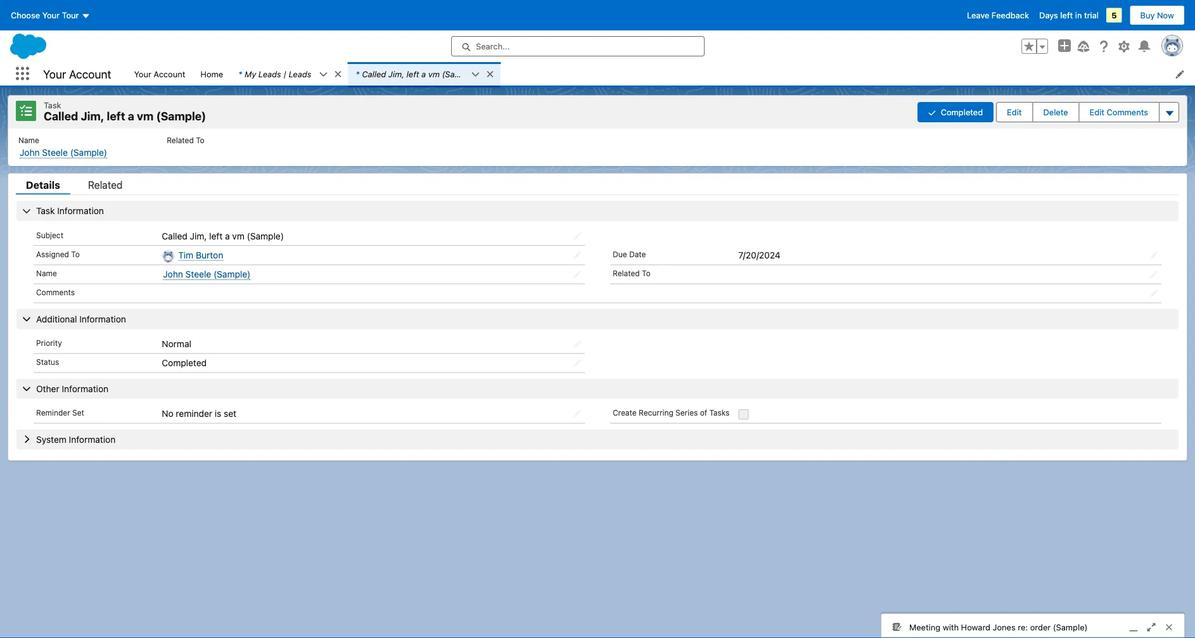 Task type: describe. For each thing, give the bounding box(es) containing it.
1 list item from the left
[[231, 62, 348, 86]]

delete button
[[1033, 103, 1078, 122]]

buy
[[1140, 10, 1155, 20]]

7/20/2024
[[738, 250, 781, 260]]

name john steele (sample)
[[18, 136, 107, 158]]

other information button
[[16, 379, 1179, 399]]

|
[[283, 69, 286, 79]]

additional
[[36, 314, 77, 324]]

search...
[[476, 42, 510, 51]]

0 horizontal spatial account
[[69, 67, 111, 81]]

search... button
[[451, 36, 705, 56]]

steele inside name john steele (sample)
[[42, 147, 68, 158]]

task information button
[[16, 201, 1179, 221]]

information for system information
[[69, 434, 116, 444]]

(sample) inside task called jim, left a vm (sample)
[[156, 109, 206, 123]]

buy now
[[1140, 10, 1174, 20]]

task information
[[36, 206, 104, 216]]

related link
[[78, 179, 133, 195]]

other
[[36, 383, 59, 394]]

(sample) inside list item
[[442, 69, 477, 79]]

create
[[613, 408, 637, 417]]

5
[[1112, 10, 1117, 20]]

vm for task called jim, left a vm (sample)
[[137, 109, 154, 123]]

text default image for * called jim, left a vm (sample)
[[471, 70, 480, 79]]

additional information
[[36, 314, 126, 324]]

name for name
[[36, 269, 57, 278]]

steele inside john steele (sample) link
[[185, 269, 211, 279]]

vm for * called jim, left a vm (sample)
[[428, 69, 440, 79]]

text default image for * my leads | leads
[[319, 70, 328, 79]]

meeting with howard jones re: order (sample)
[[909, 622, 1088, 632]]

choose
[[11, 10, 40, 20]]

(sample) inside name john steele (sample)
[[70, 147, 107, 158]]

1 horizontal spatial john steele (sample) link
[[163, 269, 251, 280]]

2 list item from the left
[[348, 62, 500, 86]]

choose your tour
[[11, 10, 79, 20]]

howard
[[961, 622, 991, 632]]

0 vertical spatial group
[[1022, 39, 1048, 54]]

* called jim, left a vm (sample)
[[356, 69, 477, 79]]

details
[[26, 179, 60, 191]]

system information button
[[16, 429, 1179, 450]]

2 horizontal spatial to
[[642, 269, 651, 278]]

2 vertical spatial called
[[162, 231, 187, 241]]

information for additional information
[[79, 314, 126, 324]]

assigned to
[[36, 250, 80, 259]]

completed button
[[918, 102, 994, 122]]

called jim, left a vm (sample)
[[162, 231, 284, 241]]

is
[[215, 408, 221, 419]]

text default image
[[334, 70, 342, 79]]

list containing your account
[[126, 62, 1195, 86]]

leave feedback
[[967, 10, 1029, 20]]

of
[[700, 408, 707, 417]]

your inside list
[[134, 69, 151, 79]]

1 text default image from the left
[[486, 70, 495, 79]]

meeting
[[909, 622, 941, 632]]

task for called
[[44, 100, 61, 110]]

due date
[[613, 250, 646, 259]]

information for other information
[[62, 383, 108, 394]]

jim, for task called jim, left a vm (sample)
[[81, 109, 104, 123]]

system
[[36, 434, 66, 444]]

left inside task called jim, left a vm (sample)
[[107, 109, 125, 123]]

series
[[676, 408, 698, 417]]

choose your tour button
[[10, 5, 91, 25]]

account inside list
[[154, 69, 185, 79]]

completed inside completed button
[[941, 107, 983, 117]]

home
[[200, 69, 223, 79]]

days
[[1039, 10, 1058, 20]]

* for * called jim, left a vm (sample)
[[356, 69, 359, 79]]

set
[[72, 408, 84, 417]]

status
[[36, 358, 59, 367]]

jones
[[993, 622, 1016, 632]]

normal
[[162, 339, 191, 349]]

reminder
[[176, 408, 212, 419]]

a for * called jim, left a vm (sample)
[[421, 69, 426, 79]]

related inside john steele (sample) "list"
[[167, 136, 194, 145]]

comments inside button
[[1107, 107, 1148, 117]]

edit for edit
[[1007, 107, 1022, 117]]

details link
[[16, 179, 70, 195]]

home link
[[193, 62, 231, 86]]

feedback
[[992, 10, 1029, 20]]

leave feedback link
[[967, 10, 1029, 20]]

assigned
[[36, 250, 69, 259]]

system information
[[36, 434, 116, 444]]

due
[[613, 250, 627, 259]]

information for task information
[[57, 206, 104, 216]]

order
[[1030, 622, 1051, 632]]

0 horizontal spatial your account
[[43, 67, 111, 81]]

a for task called jim, left a vm (sample)
[[128, 109, 134, 123]]

tour
[[62, 10, 79, 20]]

1 horizontal spatial vm
[[232, 231, 244, 241]]



Task type: vqa. For each thing, say whether or not it's contained in the screenshot.
ADD "TASKS" TO NAV BAR link
no



Task type: locate. For each thing, give the bounding box(es) containing it.
vm inside task called jim, left a vm (sample)
[[137, 109, 154, 123]]

comments
[[1107, 107, 1148, 117], [36, 288, 75, 297]]

called for * called jim, left a vm (sample)
[[362, 69, 386, 79]]

jim, inside task called jim, left a vm (sample)
[[81, 109, 104, 123]]

john steele (sample) link down burton
[[163, 269, 251, 280]]

name for name john steele (sample)
[[18, 136, 39, 145]]

1 vertical spatial group
[[918, 101, 1179, 123]]

0 vertical spatial a
[[421, 69, 426, 79]]

0 horizontal spatial steele
[[42, 147, 68, 158]]

0 horizontal spatial to
[[71, 250, 80, 259]]

name
[[18, 136, 39, 145], [36, 269, 57, 278]]

edit left the delete button at the right of the page
[[1007, 107, 1022, 117]]

0 horizontal spatial john steele (sample) link
[[20, 147, 107, 158]]

jim, up tim burton
[[190, 231, 207, 241]]

task up name john steele (sample)
[[44, 100, 61, 110]]

completed down normal
[[162, 358, 207, 368]]

2 leads from the left
[[289, 69, 311, 79]]

task down details link
[[36, 206, 55, 216]]

1 horizontal spatial account
[[154, 69, 185, 79]]

2 * from the left
[[356, 69, 359, 79]]

john
[[20, 147, 40, 158], [163, 269, 183, 279]]

1 vertical spatial steele
[[185, 269, 211, 279]]

1 vertical spatial name
[[36, 269, 57, 278]]

* right text default icon
[[356, 69, 359, 79]]

0 vertical spatial name
[[18, 136, 39, 145]]

0 horizontal spatial called
[[44, 109, 78, 123]]

days left in trial
[[1039, 10, 1099, 20]]

information right the additional
[[79, 314, 126, 324]]

delete
[[1043, 107, 1068, 117]]

0 horizontal spatial comments
[[36, 288, 75, 297]]

my
[[245, 69, 256, 79]]

re:
[[1018, 622, 1028, 632]]

jim, right text default icon
[[388, 69, 404, 79]]

0 horizontal spatial *
[[238, 69, 242, 79]]

0 horizontal spatial a
[[128, 109, 134, 123]]

1 vertical spatial task
[[36, 206, 55, 216]]

no
[[162, 408, 173, 419]]

called up tim
[[162, 231, 187, 241]]

1 horizontal spatial leads
[[289, 69, 311, 79]]

other information
[[36, 383, 108, 394]]

tim
[[178, 250, 193, 260]]

called right text default icon
[[362, 69, 386, 79]]

2 vertical spatial a
[[225, 231, 230, 241]]

0 vertical spatial completed
[[941, 107, 983, 117]]

edit
[[1007, 107, 1022, 117], [1090, 107, 1105, 117]]

recurring
[[639, 408, 674, 417]]

1 vertical spatial jim,
[[81, 109, 104, 123]]

2 horizontal spatial vm
[[428, 69, 440, 79]]

now
[[1157, 10, 1174, 20]]

1 horizontal spatial to
[[196, 136, 205, 145]]

* my leads | leads
[[238, 69, 311, 79]]

reminder set
[[36, 408, 84, 417]]

1 vertical spatial comments
[[36, 288, 75, 297]]

related
[[167, 136, 194, 145], [88, 179, 123, 191], [613, 269, 640, 278]]

1 vertical spatial completed
[[162, 358, 207, 368]]

information down set
[[69, 434, 116, 444]]

0 horizontal spatial jim,
[[81, 109, 104, 123]]

1 vertical spatial john
[[163, 269, 183, 279]]

1 horizontal spatial called
[[162, 231, 187, 241]]

your account down tour
[[43, 67, 111, 81]]

john steele (sample) list
[[8, 128, 1187, 166]]

steele
[[42, 147, 68, 158], [185, 269, 211, 279]]

2 vertical spatial jim,
[[190, 231, 207, 241]]

trial
[[1084, 10, 1099, 20]]

jim, for * called jim, left a vm (sample)
[[388, 69, 404, 79]]

with
[[943, 622, 959, 632]]

1 leads from the left
[[258, 69, 281, 79]]

john steele (sample) link
[[20, 147, 107, 158], [163, 269, 251, 280]]

1 horizontal spatial *
[[356, 69, 359, 79]]

0 vertical spatial to
[[196, 136, 205, 145]]

steele up details
[[42, 147, 68, 158]]

0 horizontal spatial john
[[20, 147, 40, 158]]

account up task called jim, left a vm (sample) at the left of page
[[69, 67, 111, 81]]

text default image
[[486, 70, 495, 79], [319, 70, 328, 79], [471, 70, 480, 79]]

1 horizontal spatial steele
[[185, 269, 211, 279]]

vm inside list item
[[428, 69, 440, 79]]

called inside list item
[[362, 69, 386, 79]]

vm
[[428, 69, 440, 79], [137, 109, 154, 123], [232, 231, 244, 241]]

steele down tim burton link
[[185, 269, 211, 279]]

additional information button
[[16, 309, 1179, 329]]

0 vertical spatial called
[[362, 69, 386, 79]]

information up set
[[62, 383, 108, 394]]

(sample)
[[442, 69, 477, 79], [156, 109, 206, 123], [70, 147, 107, 158], [247, 231, 284, 241], [214, 269, 251, 279], [1053, 622, 1088, 632]]

group
[[1022, 39, 1048, 54], [918, 101, 1179, 123]]

your account link
[[126, 62, 193, 86]]

1 horizontal spatial related to
[[613, 269, 651, 278]]

set
[[224, 408, 236, 419]]

john down tim
[[163, 269, 183, 279]]

your account inside list
[[134, 69, 185, 79]]

1 edit from the left
[[1007, 107, 1022, 117]]

2 vertical spatial related
[[613, 269, 640, 278]]

john up details
[[20, 147, 40, 158]]

edit comments
[[1090, 107, 1148, 117]]

1 horizontal spatial john
[[163, 269, 183, 279]]

0 horizontal spatial related to
[[167, 136, 205, 145]]

tim burton link
[[178, 250, 223, 261]]

tim burton
[[178, 250, 223, 260]]

account
[[69, 67, 111, 81], [154, 69, 185, 79]]

in
[[1075, 10, 1082, 20]]

0 horizontal spatial vm
[[137, 109, 154, 123]]

task inside task called jim, left a vm (sample)
[[44, 100, 61, 110]]

2 horizontal spatial jim,
[[388, 69, 404, 79]]

related up task information
[[88, 179, 123, 191]]

3 text default image from the left
[[471, 70, 480, 79]]

0 vertical spatial related to
[[167, 136, 205, 145]]

subject
[[36, 231, 63, 240]]

1 vertical spatial related to
[[613, 269, 651, 278]]

0 vertical spatial john steele (sample) link
[[20, 147, 107, 158]]

0 vertical spatial steele
[[42, 147, 68, 158]]

0 vertical spatial related
[[167, 136, 194, 145]]

1 horizontal spatial comments
[[1107, 107, 1148, 117]]

1 horizontal spatial your account
[[134, 69, 185, 79]]

1 horizontal spatial edit
[[1090, 107, 1105, 117]]

0 vertical spatial john
[[20, 147, 40, 158]]

1 * from the left
[[238, 69, 242, 79]]

called inside task called jim, left a vm (sample)
[[44, 109, 78, 123]]

task called jim, left a vm (sample)
[[44, 100, 206, 123]]

a
[[421, 69, 426, 79], [128, 109, 134, 123], [225, 231, 230, 241]]

leads left |
[[258, 69, 281, 79]]

a inside list item
[[421, 69, 426, 79]]

2 horizontal spatial called
[[362, 69, 386, 79]]

related down task called jim, left a vm (sample) at the left of page
[[167, 136, 194, 145]]

1 horizontal spatial text default image
[[471, 70, 480, 79]]

your up task called jim, left a vm (sample) at the left of page
[[134, 69, 151, 79]]

buy now button
[[1130, 5, 1185, 25]]

name down the assigned
[[36, 269, 57, 278]]

* for * my leads | leads
[[238, 69, 242, 79]]

1 vertical spatial to
[[71, 250, 80, 259]]

john steele (sample) link up details
[[20, 147, 107, 158]]

task inside dropdown button
[[36, 206, 55, 216]]

0 horizontal spatial edit
[[1007, 107, 1022, 117]]

1 horizontal spatial related
[[167, 136, 194, 145]]

2 vertical spatial vm
[[232, 231, 244, 241]]

jim, up name john steele (sample)
[[81, 109, 104, 123]]

related down due date
[[613, 269, 640, 278]]

priority
[[36, 339, 62, 347]]

* left my on the top of the page
[[238, 69, 242, 79]]

no reminder is set
[[162, 408, 236, 419]]

0 vertical spatial jim,
[[388, 69, 404, 79]]

completed left edit button
[[941, 107, 983, 117]]

your account up task called jim, left a vm (sample) at the left of page
[[134, 69, 185, 79]]

1 horizontal spatial jim,
[[190, 231, 207, 241]]

left inside list item
[[407, 69, 419, 79]]

2 text default image from the left
[[319, 70, 328, 79]]

to
[[196, 136, 205, 145], [71, 250, 80, 259], [642, 269, 651, 278]]

2 edit from the left
[[1090, 107, 1105, 117]]

related to
[[167, 136, 205, 145], [613, 269, 651, 278]]

your down "choose your tour" popup button
[[43, 67, 66, 81]]

1 vertical spatial a
[[128, 109, 134, 123]]

0 horizontal spatial text default image
[[319, 70, 328, 79]]

your inside popup button
[[42, 10, 60, 20]]

0 horizontal spatial related
[[88, 179, 123, 191]]

called
[[362, 69, 386, 79], [44, 109, 78, 123], [162, 231, 187, 241]]

called up name john steele (sample)
[[44, 109, 78, 123]]

burton
[[196, 250, 223, 260]]

leave
[[967, 10, 989, 20]]

1 horizontal spatial a
[[225, 231, 230, 241]]

your left tour
[[42, 10, 60, 20]]

group containing completed
[[918, 101, 1179, 123]]

task for information
[[36, 206, 55, 216]]

your
[[42, 10, 60, 20], [43, 67, 66, 81], [134, 69, 151, 79]]

edit comments button
[[1080, 103, 1158, 122]]

1 vertical spatial called
[[44, 109, 78, 123]]

date
[[629, 250, 646, 259]]

0 vertical spatial comments
[[1107, 107, 1148, 117]]

edit right the delete button at the right of the page
[[1090, 107, 1105, 117]]

information down related link
[[57, 206, 104, 216]]

name inside name john steele (sample)
[[18, 136, 39, 145]]

john steele (sample) link inside "list"
[[20, 147, 107, 158]]

create recurring series of tasks
[[613, 408, 730, 417]]

list
[[126, 62, 1195, 86]]

reminder
[[36, 408, 70, 417]]

edit for edit comments
[[1090, 107, 1105, 117]]

related to inside john steele (sample) "list"
[[167, 136, 205, 145]]

0 vertical spatial task
[[44, 100, 61, 110]]

0 vertical spatial vm
[[428, 69, 440, 79]]

a inside task called jim, left a vm (sample)
[[128, 109, 134, 123]]

2 horizontal spatial text default image
[[486, 70, 495, 79]]

(sample) inside john steele (sample) link
[[214, 269, 251, 279]]

called for task called jim, left a vm (sample)
[[44, 109, 78, 123]]

2 vertical spatial to
[[642, 269, 651, 278]]

1 vertical spatial vm
[[137, 109, 154, 123]]

2 horizontal spatial related
[[613, 269, 640, 278]]

0 horizontal spatial completed
[[162, 358, 207, 368]]

2 horizontal spatial a
[[421, 69, 426, 79]]

list item
[[231, 62, 348, 86], [348, 62, 500, 86]]

information inside dropdown button
[[69, 434, 116, 444]]

information
[[57, 206, 104, 216], [79, 314, 126, 324], [62, 383, 108, 394], [69, 434, 116, 444]]

edit button
[[997, 103, 1032, 122]]

1 vertical spatial john steele (sample) link
[[163, 269, 251, 280]]

information inside "dropdown button"
[[62, 383, 108, 394]]

leads right |
[[289, 69, 311, 79]]

jim, inside list item
[[388, 69, 404, 79]]

0 horizontal spatial leads
[[258, 69, 281, 79]]

left
[[1060, 10, 1073, 20], [407, 69, 419, 79], [107, 109, 125, 123], [209, 231, 223, 241]]

1 vertical spatial related
[[88, 179, 123, 191]]

to inside john steele (sample) "list"
[[196, 136, 205, 145]]

completed
[[941, 107, 983, 117], [162, 358, 207, 368]]

jim,
[[388, 69, 404, 79], [81, 109, 104, 123], [190, 231, 207, 241]]

name up details
[[18, 136, 39, 145]]

john inside name john steele (sample)
[[20, 147, 40, 158]]

account left home link
[[154, 69, 185, 79]]

tasks
[[709, 408, 730, 417]]

john steele (sample)
[[163, 269, 251, 279]]

1 horizontal spatial completed
[[941, 107, 983, 117]]



